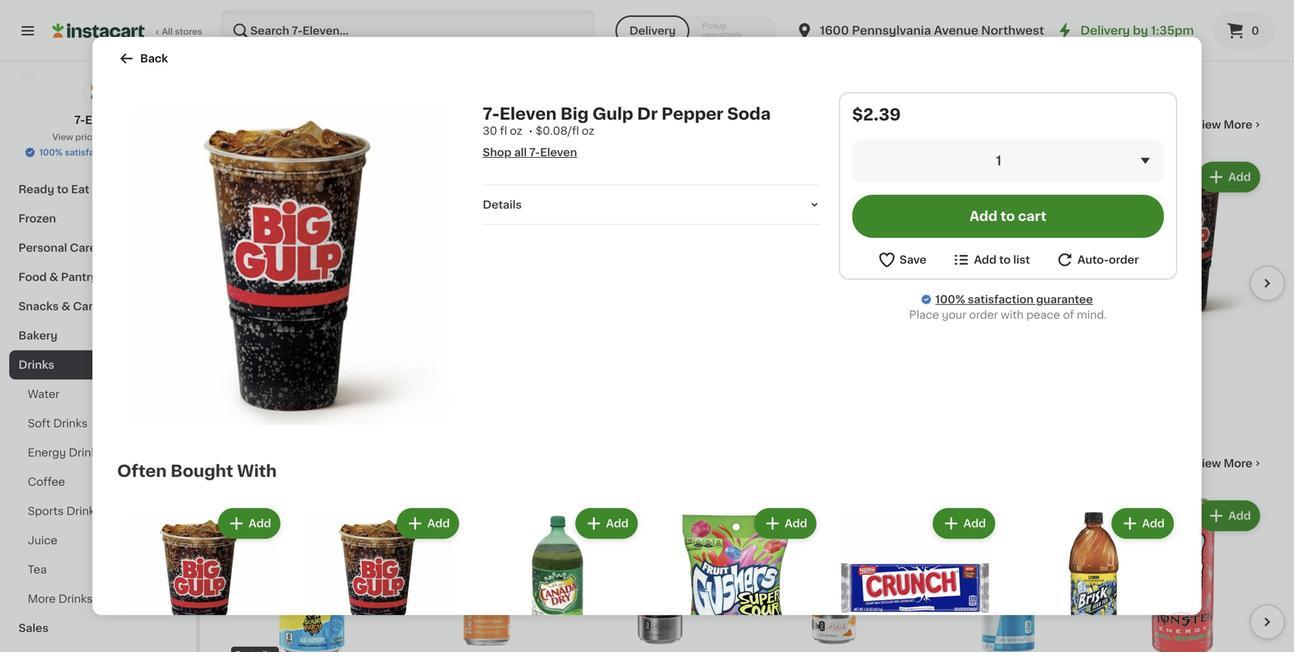 Task type: describe. For each thing, give the bounding box(es) containing it.
view pricing policy link
[[52, 131, 144, 143]]

with
[[1001, 310, 1024, 320]]

7‑eleven premium water 1l 1 l
[[579, 10, 725, 34]]

delivery by 1:35pm link
[[1056, 22, 1194, 40]]

more drinks link
[[9, 585, 187, 614]]

1 vertical spatial soft
[[28, 418, 50, 429]]

smartwater vapor distilled premium water bottle button
[[753, 0, 915, 51]]

7-eleven big gulp dr pepper soda image
[[129, 105, 450, 425]]

personal care
[[18, 243, 96, 253]]

vitaminwater vitaminwater power-c dragonfruit water
[[1102, 10, 1248, 36]]

food
[[18, 272, 47, 283]]

drinks inside the more drinks link
[[58, 594, 93, 605]]

lists
[[43, 100, 70, 111]]

100% satisfaction guarantee inside button
[[39, 148, 163, 157]]

pepper for 7-eleven big gulp dr pepper soda 30 fl oz • $0.08/fl oz
[[662, 106, 724, 122]]

$ 2 39
[[234, 329, 263, 345]]

health care
[[18, 155, 85, 166]]

peace
[[1026, 310, 1060, 320]]

& for food
[[49, 272, 58, 283]]

add inside product group
[[358, 172, 381, 183]]

shop
[[483, 147, 512, 158]]

7‑eleven for 7‑eleven premium water 1l
[[579, 10, 625, 21]]

oz for 7-eleven big gulp dr pepper soda 30 fl oz
[[253, 379, 263, 388]]

fl for 7-eleven big gulp dr pepper soda 30 fl oz
[[245, 379, 251, 388]]

add to list
[[974, 255, 1030, 265]]

eleven for 7-eleven big gulp dr pepper soda 30 fl oz
[[241, 349, 277, 360]]

view for energy drinks
[[1195, 458, 1221, 469]]

100% inside button
[[39, 148, 63, 157]]

$2.39
[[852, 107, 901, 123]]

sales link
[[9, 614, 187, 643]]

1600 pennsylvania avenue northwest
[[820, 25, 1044, 36]]

water inside 7‑eleven water 1 l
[[280, 10, 312, 21]]

1 inside 7‑eleven purified water 1 gal
[[405, 25, 409, 34]]

power-
[[1102, 25, 1140, 36]]

food & pantry
[[18, 272, 98, 283]]

1 horizontal spatial soft drinks
[[231, 117, 327, 133]]

vitaminwater
[[1174, 10, 1245, 21]]

$
[[234, 329, 240, 338]]

all
[[514, 147, 527, 158]]

often bought with
[[117, 463, 277, 480]]

frozen
[[18, 213, 56, 224]]

•
[[529, 126, 533, 136]]

700
[[928, 25, 944, 34]]

1 horizontal spatial 100%
[[935, 294, 965, 305]]

save
[[900, 255, 927, 265]]

water inside 7‑eleven premium water 1l 1 l
[[679, 10, 711, 21]]

add button inside product group
[[329, 163, 388, 191]]

7- for 7-eleven big gulp dr pepper soda 30 fl oz
[[231, 349, 241, 360]]

big for 7-eleven big gulp dr pepper soda 30 fl oz
[[280, 349, 298, 360]]

l inside 7‑eleven premium water 1l 1 l
[[585, 25, 590, 34]]

health
[[18, 155, 55, 166]]

service type group
[[616, 15, 777, 46]]

1l
[[714, 10, 725, 21]]

dragonfruit
[[1152, 25, 1214, 36]]

7-eleven link
[[74, 80, 122, 128]]

candy
[[73, 301, 110, 312]]

details
[[483, 200, 522, 210]]

coca-
[[405, 349, 439, 360]]

water inside smartwater glacéau water 700 ml
[[1040, 10, 1071, 21]]

view for soft drinks
[[1195, 119, 1221, 130]]

cart
[[1018, 210, 1047, 223]]

soda for 7-eleven big gulp dr pepper soda 30 fl oz • $0.08/fl oz
[[727, 106, 771, 122]]

big for 7-eleven big gulp dr pepper soda 30 fl oz • $0.08/fl oz
[[561, 106, 589, 122]]

soda for 7-eleven big gulp dr pepper soda 30 fl oz
[[231, 364, 259, 375]]

snacks & candy link
[[9, 292, 187, 321]]

coca-cola cola 2 l
[[405, 349, 491, 372]]

0 button
[[1213, 12, 1276, 49]]

7‑eleven for 7‑eleven water
[[231, 10, 277, 21]]

7-eleven logo image
[[84, 80, 113, 109]]

avenue
[[934, 25, 979, 36]]

personal
[[18, 243, 67, 253]]

& for snacks
[[61, 301, 70, 312]]

bought
[[171, 463, 233, 480]]

drinks link
[[9, 351, 187, 380]]

bakery
[[18, 330, 57, 341]]

7‑eleven water 1 l
[[231, 10, 312, 34]]

fl for 7-eleven big gulp dr pepper soda 30 fl oz • $0.08/fl oz
[[500, 126, 507, 136]]

coffee
[[28, 477, 65, 488]]

frozen link
[[9, 204, 187, 233]]

$2.39 element
[[1102, 327, 1263, 347]]

1 cola from the left
[[439, 349, 464, 360]]

shop all 7-eleven
[[483, 147, 577, 158]]

view more for energy drinks
[[1195, 458, 1253, 469]]

juice link
[[9, 526, 187, 555]]

save button
[[877, 250, 927, 270]]

gulp for 7-eleven big gulp dr pepper soda 30 fl oz
[[300, 349, 326, 360]]

smartwater glacéau water 700 ml
[[928, 10, 1071, 34]]

smartwater for ml
[[928, 10, 989, 21]]

by
[[1133, 25, 1148, 36]]

all stores
[[162, 27, 202, 36]]

tea
[[28, 565, 47, 575]]

water inside 7‑eleven purified water 1 gal
[[499, 10, 530, 21]]

7- right the all
[[529, 147, 540, 158]]

guarantee inside 100% satisfaction guarantee link
[[1036, 294, 1093, 305]]

7-eleven big gulp dr pepper soda 30 fl oz
[[231, 349, 384, 388]]

pricing
[[75, 133, 106, 141]]

1600 pennsylvania avenue northwest button
[[795, 9, 1044, 52]]

7‑eleven for 7‑eleven purified water
[[405, 10, 451, 21]]

health care link
[[9, 146, 187, 175]]

all stores link
[[52, 9, 203, 52]]

care for health care
[[58, 155, 85, 166]]

add to list button
[[952, 250, 1030, 270]]

snacks
[[18, 301, 59, 312]]

sports drinks
[[28, 506, 101, 517]]

0 horizontal spatial energy
[[28, 448, 66, 458]]

0 horizontal spatial energy drinks link
[[9, 438, 187, 468]]

ready
[[18, 184, 54, 195]]

100% satisfaction guarantee link
[[935, 292, 1093, 307]]

juice
[[28, 535, 57, 546]]

drinks inside drinks link
[[18, 360, 54, 371]]

recipes link
[[9, 59, 187, 90]]

bottle
[[839, 25, 872, 36]]

0
[[1252, 25, 1259, 36]]

view more for soft drinks
[[1195, 119, 1253, 130]]

eat
[[71, 184, 89, 195]]

often
[[117, 463, 167, 480]]

eleven for 7-eleven big gulp dr pepper soda 30 fl oz • $0.08/fl oz
[[500, 106, 557, 122]]

with
[[237, 463, 277, 480]]

1 inside field
[[996, 154, 1002, 168]]



Task type: locate. For each thing, give the bounding box(es) containing it.
1 smartwater from the left
[[753, 10, 815, 21]]

dr inside 7-eleven big gulp dr pepper soda 30 fl oz
[[329, 349, 342, 360]]

2 smartwater from the left
[[928, 10, 989, 21]]

0 horizontal spatial gulp
[[300, 349, 326, 360]]

2 view more link from the top
[[1195, 456, 1263, 471]]

1 horizontal spatial energy drinks
[[231, 456, 351, 472]]

7‑eleven inside 7‑eleven purified water 1 gal
[[405, 10, 451, 21]]

dr for 7-eleven big gulp dr pepper soda 30 fl oz • $0.08/fl oz
[[637, 106, 658, 122]]

2 vertical spatial to
[[999, 255, 1011, 265]]

eleven inside 7-eleven big gulp dr pepper soda 30 fl oz
[[241, 349, 277, 360]]

smartwater left vapor
[[753, 10, 815, 21]]

1 vertical spatial 100% satisfaction guarantee
[[935, 294, 1093, 305]]

fl inside 7-eleven big gulp dr pepper soda 30 fl oz • $0.08/fl oz
[[500, 126, 507, 136]]

0 vertical spatial view more
[[1195, 119, 1253, 130]]

eleven inside 7-eleven big gulp dr pepper soda 30 fl oz • $0.08/fl oz
[[500, 106, 557, 122]]

7- inside 7-eleven big gulp dr pepper soda 30 fl oz
[[231, 349, 241, 360]]

1 vertical spatial 2
[[405, 364, 411, 372]]

0 vertical spatial view
[[1195, 119, 1221, 130]]

0 vertical spatial soft
[[231, 117, 267, 133]]

smartwater inside smartwater vapor distilled premium water bottle
[[753, 10, 815, 21]]

more drinks
[[28, 594, 93, 605]]

dr for 7-eleven big gulp dr pepper soda 30 fl oz
[[329, 349, 342, 360]]

7-
[[483, 106, 500, 122], [74, 115, 85, 126], [529, 147, 540, 158], [231, 349, 241, 360]]

100% satisfaction guarantee button
[[24, 143, 172, 159]]

distilled
[[852, 10, 896, 21]]

gal
[[411, 25, 424, 34]]

1 horizontal spatial guarantee
[[1036, 294, 1093, 305]]

0 horizontal spatial soft drinks link
[[9, 409, 187, 438]]

1 vertical spatial big
[[280, 349, 298, 360]]

1 horizontal spatial oz
[[510, 126, 522, 136]]

1 vertical spatial view
[[52, 133, 73, 141]]

7‑eleven inside 7‑eleven water 1 l
[[231, 10, 277, 21]]

30 for 7-eleven big gulp dr pepper soda 30 fl oz
[[231, 379, 243, 388]]

policy
[[108, 133, 135, 141]]

1:35pm
[[1151, 25, 1194, 36]]

0 vertical spatial satisfaction
[[65, 148, 117, 157]]

list
[[1013, 255, 1030, 265]]

1 horizontal spatial satisfaction
[[968, 294, 1034, 305]]

cola
[[439, 349, 464, 360], [466, 349, 491, 360]]

0 horizontal spatial dr
[[329, 349, 342, 360]]

eleven
[[500, 106, 557, 122], [85, 115, 122, 126], [241, 349, 277, 360]]

2 down coca-
[[405, 364, 411, 372]]

0 horizontal spatial big
[[280, 349, 298, 360]]

dr inside 7-eleven big gulp dr pepper soda 30 fl oz • $0.08/fl oz
[[637, 106, 658, 122]]

0 vertical spatial &
[[49, 272, 58, 283]]

1 horizontal spatial 100% satisfaction guarantee
[[935, 294, 1093, 305]]

oz down the $ 2 39
[[253, 379, 263, 388]]

1 vertical spatial satisfaction
[[968, 294, 1034, 305]]

fl up shop
[[500, 126, 507, 136]]

smartwater inside smartwater glacéau water 700 ml
[[928, 10, 989, 21]]

soda inside 7-eleven big gulp dr pepper soda 30 fl oz
[[231, 364, 259, 375]]

add to cart button
[[852, 195, 1164, 238]]

1 right "stores" at the left top
[[231, 25, 235, 34]]

fl
[[500, 126, 507, 136], [245, 379, 251, 388]]

1 horizontal spatial cola
[[466, 349, 491, 360]]

view more link
[[1195, 117, 1263, 133], [1195, 456, 1263, 471]]

0 horizontal spatial 30
[[231, 379, 243, 388]]

satisfaction down pricing
[[65, 148, 117, 157]]

eleven for 7-eleven
[[85, 115, 122, 126]]

30 down the $ 2 39
[[231, 379, 243, 388]]

item carousel region for soft drinks
[[231, 153, 1285, 430]]

1 field
[[852, 139, 1164, 183]]

big inside 7-eleven big gulp dr pepper soda 30 fl oz • $0.08/fl oz
[[561, 106, 589, 122]]

& left candy
[[61, 301, 70, 312]]

drinks
[[271, 117, 327, 133], [18, 360, 54, 371], [53, 418, 88, 429], [69, 448, 103, 458], [296, 456, 351, 472], [66, 506, 101, 517], [58, 594, 93, 605]]

l inside coca-cola cola 2 l
[[413, 364, 418, 372]]

care inside health care link
[[58, 155, 85, 166]]

1 7‑eleven from the left
[[231, 10, 277, 21]]

gulp inside 7-eleven big gulp dr pepper soda 30 fl oz • $0.08/fl oz
[[592, 106, 633, 122]]

0 horizontal spatial 7‑eleven
[[231, 10, 277, 21]]

view more link for energy drinks
[[1195, 456, 1263, 471]]

pepper for 7-eleven big gulp dr pepper soda 30 fl oz
[[344, 349, 384, 360]]

more
[[1224, 119, 1253, 130], [1224, 458, 1253, 469], [28, 594, 56, 605]]

1 vertical spatial guarantee
[[1036, 294, 1093, 305]]

30 inside 7-eleven big gulp dr pepper soda 30 fl oz
[[231, 379, 243, 388]]

sales
[[18, 623, 49, 634]]

0 vertical spatial order
[[1109, 255, 1139, 265]]

1 horizontal spatial &
[[61, 301, 70, 312]]

place your order with peace of mind.
[[909, 310, 1107, 320]]

energy drinks link
[[9, 438, 187, 468], [231, 455, 351, 473]]

0 vertical spatial gulp
[[592, 106, 633, 122]]

eleven up the view pricing policy "link"
[[85, 115, 122, 126]]

0 horizontal spatial cola
[[439, 349, 464, 360]]

l inside 7‑eleven water 1 l
[[237, 25, 242, 34]]

0 horizontal spatial 100% satisfaction guarantee
[[39, 148, 163, 157]]

order inside button
[[1109, 255, 1139, 265]]

mind.
[[1077, 310, 1107, 320]]

eleven
[[540, 147, 577, 158]]

smartwater vapor distilled premium water bottle
[[753, 10, 896, 36]]

1 view more link from the top
[[1195, 117, 1263, 133]]

1 horizontal spatial dr
[[637, 106, 658, 122]]

1 vertical spatial dr
[[329, 349, 342, 360]]

2 left 39
[[240, 329, 250, 345]]

soft
[[231, 117, 267, 133], [28, 418, 50, 429]]

1 vertical spatial fl
[[245, 379, 251, 388]]

to
[[57, 184, 68, 195], [1001, 210, 1015, 223], [999, 255, 1011, 265]]

0 vertical spatial big
[[561, 106, 589, 122]]

care inside the personal care link
[[70, 243, 96, 253]]

100% up your on the top right of the page
[[935, 294, 965, 305]]

premium left 1600
[[753, 25, 802, 36]]

to left the "list"
[[999, 255, 1011, 265]]

7‑eleven
[[231, 10, 277, 21], [405, 10, 451, 21], [579, 10, 625, 21]]

tea link
[[9, 555, 187, 585]]

satisfaction inside button
[[65, 148, 117, 157]]

energy drinks
[[28, 448, 103, 458], [231, 456, 351, 472]]

0 horizontal spatial premium
[[628, 10, 677, 21]]

0 vertical spatial more
[[1224, 119, 1253, 130]]

0 horizontal spatial soda
[[231, 364, 259, 375]]

0 horizontal spatial fl
[[245, 379, 251, 388]]

smartwater for water
[[753, 10, 815, 21]]

pennsylvania
[[852, 25, 931, 36]]

oz inside 7-eleven big gulp dr pepper soda 30 fl oz
[[253, 379, 263, 388]]

1 horizontal spatial 30
[[483, 126, 497, 136]]

l left delivery button
[[585, 25, 590, 34]]

7- up pricing
[[74, 115, 85, 126]]

7- up shop
[[483, 106, 500, 122]]

sports
[[28, 506, 64, 517]]

1 horizontal spatial order
[[1109, 255, 1139, 265]]

1 vertical spatial 100%
[[935, 294, 965, 305]]

delivery for delivery by 1:35pm
[[1081, 25, 1130, 36]]

1 vertical spatial soft drinks
[[28, 418, 88, 429]]

1 vertical spatial soft drinks link
[[9, 409, 187, 438]]

pepper inside 7-eleven big gulp dr pepper soda 30 fl oz
[[344, 349, 384, 360]]

2 horizontal spatial eleven
[[500, 106, 557, 122]]

39
[[252, 329, 263, 338]]

care for personal care
[[70, 243, 96, 253]]

1 horizontal spatial smartwater
[[928, 10, 989, 21]]

soft drinks link
[[231, 116, 327, 134], [9, 409, 187, 438]]

1 vertical spatial order
[[969, 310, 998, 320]]

c
[[1140, 25, 1149, 36]]

add to cart
[[970, 210, 1047, 223]]

item carousel region
[[231, 153, 1285, 430], [231, 491, 1285, 653], [96, 499, 1199, 653]]

& inside food & pantry link
[[49, 272, 58, 283]]

l down coca-
[[413, 364, 418, 372]]

1
[[231, 25, 235, 34], [405, 25, 409, 34], [579, 25, 583, 34], [996, 154, 1002, 168]]

1 horizontal spatial fl
[[500, 126, 507, 136]]

view more link for soft drinks
[[1195, 117, 1263, 133]]

item carousel region for energy drinks
[[231, 491, 1285, 653]]

all
[[162, 27, 173, 36]]

1 vertical spatial soda
[[231, 364, 259, 375]]

0 vertical spatial premium
[[628, 10, 677, 21]]

7- for 7-eleven big gulp dr pepper soda 30 fl oz • $0.08/fl oz
[[483, 106, 500, 122]]

view more
[[1195, 119, 1253, 130], [1195, 458, 1253, 469]]

30 inside 7-eleven big gulp dr pepper soda 30 fl oz • $0.08/fl oz
[[483, 126, 497, 136]]

soda inside 7-eleven big gulp dr pepper soda 30 fl oz • $0.08/fl oz
[[727, 106, 771, 122]]

None search field
[[220, 9, 596, 52]]

smartwater up ml
[[928, 10, 989, 21]]

1 up add to cart
[[996, 154, 1002, 168]]

1 horizontal spatial 7‑eleven
[[405, 10, 451, 21]]

your
[[942, 310, 967, 320]]

delivery by 1:35pm
[[1081, 25, 1194, 36]]

100%
[[39, 148, 63, 157], [935, 294, 965, 305]]

vitaminwater vitaminwater power-c dragonfruit water button
[[1102, 0, 1263, 51]]

water inside water link
[[28, 389, 59, 400]]

1 horizontal spatial soft
[[231, 117, 267, 133]]

drinks inside sports drinks link
[[66, 506, 101, 517]]

gulp inside 7-eleven big gulp dr pepper soda 30 fl oz
[[300, 349, 326, 360]]

1 inside 7‑eleven premium water 1l 1 l
[[579, 25, 583, 34]]

satisfaction up place your order with peace of mind.
[[968, 294, 1034, 305]]

to left eat
[[57, 184, 68, 195]]

0 vertical spatial care
[[58, 155, 85, 166]]

&
[[49, 272, 58, 283], [61, 301, 70, 312]]

0 horizontal spatial soft drinks
[[28, 418, 88, 429]]

oz left •
[[510, 126, 522, 136]]

stores
[[175, 27, 202, 36]]

back button
[[117, 49, 168, 68]]

instacart logo image
[[52, 22, 145, 40]]

2 cola from the left
[[466, 349, 491, 360]]

1 horizontal spatial 2
[[405, 364, 411, 372]]

soft drinks
[[231, 117, 327, 133], [28, 418, 88, 429]]

water inside "vitaminwater vitaminwater power-c dragonfruit water"
[[1216, 25, 1248, 36]]

care
[[58, 155, 85, 166], [70, 243, 96, 253]]

0 horizontal spatial satisfaction
[[65, 148, 117, 157]]

more for energy drinks
[[1224, 458, 1253, 469]]

back
[[140, 53, 168, 64]]

2 horizontal spatial oz
[[582, 126, 594, 136]]

7- for 7-eleven
[[74, 115, 85, 126]]

to inside 'link'
[[57, 184, 68, 195]]

2 horizontal spatial l
[[585, 25, 590, 34]]

oz for 7-eleven big gulp dr pepper soda 30 fl oz • $0.08/fl oz
[[510, 126, 522, 136]]

1 left gal
[[405, 25, 409, 34]]

delivery inside the delivery by 1:35pm link
[[1081, 25, 1130, 36]]

2 view more from the top
[[1195, 458, 1253, 469]]

1 vertical spatial view more
[[1195, 458, 1253, 469]]

to for eat
[[57, 184, 68, 195]]

item carousel region containing 2
[[231, 153, 1285, 430]]

ready to eat link
[[9, 175, 187, 204]]

product group
[[928, 0, 1089, 49], [231, 159, 393, 390], [405, 159, 567, 374], [579, 159, 741, 390], [753, 159, 915, 408], [928, 159, 1089, 374], [1102, 159, 1263, 374], [231, 498, 393, 653], [405, 498, 567, 653], [579, 498, 741, 653], [753, 498, 915, 653], [928, 498, 1089, 653], [1102, 498, 1263, 653], [117, 505, 283, 653], [296, 505, 462, 653], [475, 505, 641, 653], [653, 505, 820, 653], [832, 505, 998, 653], [1011, 505, 1177, 653]]

more for soft drinks
[[1224, 119, 1253, 130]]

order
[[1109, 255, 1139, 265], [969, 310, 998, 320]]

water inside smartwater vapor distilled premium water bottle
[[805, 25, 836, 36]]

water link
[[9, 380, 187, 409]]

bakery link
[[9, 321, 187, 351]]

2 vertical spatial view
[[1195, 458, 1221, 469]]

1 horizontal spatial energy drinks link
[[231, 455, 351, 473]]

30 for 7-eleven big gulp dr pepper soda 30 fl oz • $0.08/fl oz
[[483, 126, 497, 136]]

care up pantry
[[70, 243, 96, 253]]

1 horizontal spatial big
[[561, 106, 589, 122]]

0 vertical spatial soda
[[727, 106, 771, 122]]

view pricing policy
[[52, 133, 135, 141]]

1 inside 7‑eleven water 1 l
[[231, 25, 235, 34]]

1 vertical spatial to
[[1001, 210, 1015, 223]]

1 vertical spatial view more link
[[1195, 456, 1263, 471]]

0 horizontal spatial smartwater
[[753, 10, 815, 21]]

0 horizontal spatial delivery
[[629, 25, 676, 36]]

1 horizontal spatial soft drinks link
[[231, 116, 327, 134]]

0 horizontal spatial guarantee
[[119, 148, 163, 157]]

0 horizontal spatial pepper
[[344, 349, 384, 360]]

2 inside coca-cola cola 2 l
[[405, 364, 411, 372]]

premium inside smartwater vapor distilled premium water bottle
[[753, 25, 802, 36]]

delivery for delivery
[[629, 25, 676, 36]]

1 horizontal spatial soda
[[727, 106, 771, 122]]

oz right "$0.08/fl"
[[582, 126, 594, 136]]

& right food at the left of the page
[[49, 272, 58, 283]]

premium inside 7‑eleven premium water 1l 1 l
[[628, 10, 677, 21]]

eleven inside the 7-eleven link
[[85, 115, 122, 126]]

2 7‑eleven from the left
[[405, 10, 451, 21]]

details button
[[483, 197, 821, 213]]

0 horizontal spatial l
[[237, 25, 242, 34]]

7‑eleven inside 7‑eleven premium water 1l 1 l
[[579, 10, 625, 21]]

0 vertical spatial soft drinks
[[231, 117, 327, 133]]

to for cart
[[1001, 210, 1015, 223]]

eleven up •
[[500, 106, 557, 122]]

3 7‑eleven from the left
[[579, 10, 625, 21]]

to for list
[[999, 255, 1011, 265]]

0 vertical spatial guarantee
[[119, 148, 163, 157]]

product group containing coca-cola cola
[[405, 159, 567, 374]]

1 view more from the top
[[1195, 119, 1253, 130]]

1600
[[820, 25, 849, 36]]

0 vertical spatial view more link
[[1195, 117, 1263, 133]]

dr
[[637, 106, 658, 122], [329, 349, 342, 360]]

& inside "snacks & candy" link
[[61, 301, 70, 312]]

100% up ready to eat
[[39, 148, 63, 157]]

l right "stores" at the left top
[[237, 25, 242, 34]]

1 vertical spatial gulp
[[300, 349, 326, 360]]

fl down the $ 2 39
[[245, 379, 251, 388]]

100% satisfaction guarantee up with
[[935, 294, 1093, 305]]

pantry
[[61, 272, 98, 283]]

1 horizontal spatial energy
[[231, 456, 292, 472]]

product group containing smartwater glacéau water
[[928, 0, 1089, 49]]

1 horizontal spatial premium
[[753, 25, 802, 36]]

0 vertical spatial 100%
[[39, 148, 63, 157]]

7‑eleven purified water 1 gal
[[405, 10, 530, 34]]

purified
[[454, 10, 496, 21]]

0 vertical spatial 2
[[240, 329, 250, 345]]

snacks & candy
[[18, 301, 110, 312]]

1 vertical spatial premium
[[753, 25, 802, 36]]

0 horizontal spatial eleven
[[85, 115, 122, 126]]

sports drinks link
[[9, 497, 187, 526]]

of
[[1063, 310, 1074, 320]]

1 horizontal spatial l
[[413, 364, 418, 372]]

delivery inside delivery button
[[629, 25, 676, 36]]

lists link
[[9, 90, 187, 121]]

0 vertical spatial 100% satisfaction guarantee
[[39, 148, 163, 157]]

0 horizontal spatial order
[[969, 310, 998, 320]]

big inside 7-eleven big gulp dr pepper soda 30 fl oz
[[280, 349, 298, 360]]

guarantee up of
[[1036, 294, 1093, 305]]

100% satisfaction guarantee down the view pricing policy "link"
[[39, 148, 163, 157]]

guarantee down policy
[[119, 148, 163, 157]]

view
[[1195, 119, 1221, 130], [52, 133, 73, 141], [1195, 458, 1221, 469]]

to left the cart
[[1001, 210, 1015, 223]]

0 horizontal spatial &
[[49, 272, 58, 283]]

product group containing 2
[[231, 159, 393, 390]]

guarantee inside 100% satisfaction guarantee button
[[119, 148, 163, 157]]

7- inside 7-eleven big gulp dr pepper soda 30 fl oz • $0.08/fl oz
[[483, 106, 500, 122]]

0 vertical spatial dr
[[637, 106, 658, 122]]

pepper inside 7-eleven big gulp dr pepper soda 30 fl oz • $0.08/fl oz
[[662, 106, 724, 122]]

guarantee
[[119, 148, 163, 157], [1036, 294, 1093, 305]]

0 horizontal spatial energy drinks
[[28, 448, 103, 458]]

$0.08/fl
[[536, 126, 579, 136]]

care down pricing
[[58, 155, 85, 166]]

1 left delivery button
[[579, 25, 583, 34]]

gulp for 7-eleven big gulp dr pepper soda 30 fl oz • $0.08/fl oz
[[592, 106, 633, 122]]

7- down $
[[231, 349, 241, 360]]

premium left the 1l
[[628, 10, 677, 21]]

1 horizontal spatial delivery
[[1081, 25, 1130, 36]]

0 horizontal spatial oz
[[253, 379, 263, 388]]

1 vertical spatial &
[[61, 301, 70, 312]]

0 vertical spatial soft drinks link
[[231, 116, 327, 134]]

2 vertical spatial more
[[28, 594, 56, 605]]

0 vertical spatial 30
[[483, 126, 497, 136]]

0 horizontal spatial 2
[[240, 329, 250, 345]]

eleven down the $ 2 39
[[241, 349, 277, 360]]

0 vertical spatial pepper
[[662, 106, 724, 122]]

30 up shop
[[483, 126, 497, 136]]

auto-order
[[1078, 255, 1139, 265]]

fl inside 7-eleven big gulp dr pepper soda 30 fl oz
[[245, 379, 251, 388]]

l
[[237, 25, 242, 34], [585, 25, 590, 34], [413, 364, 418, 372]]

$4.99 element
[[405, 327, 567, 347]]

vitaminwater
[[1102, 10, 1171, 21]]

view inside the view pricing policy "link"
[[52, 133, 73, 141]]

1 horizontal spatial pepper
[[662, 106, 724, 122]]

vapor
[[818, 10, 849, 21]]



Task type: vqa. For each thing, say whether or not it's contained in the screenshot.
fees,
no



